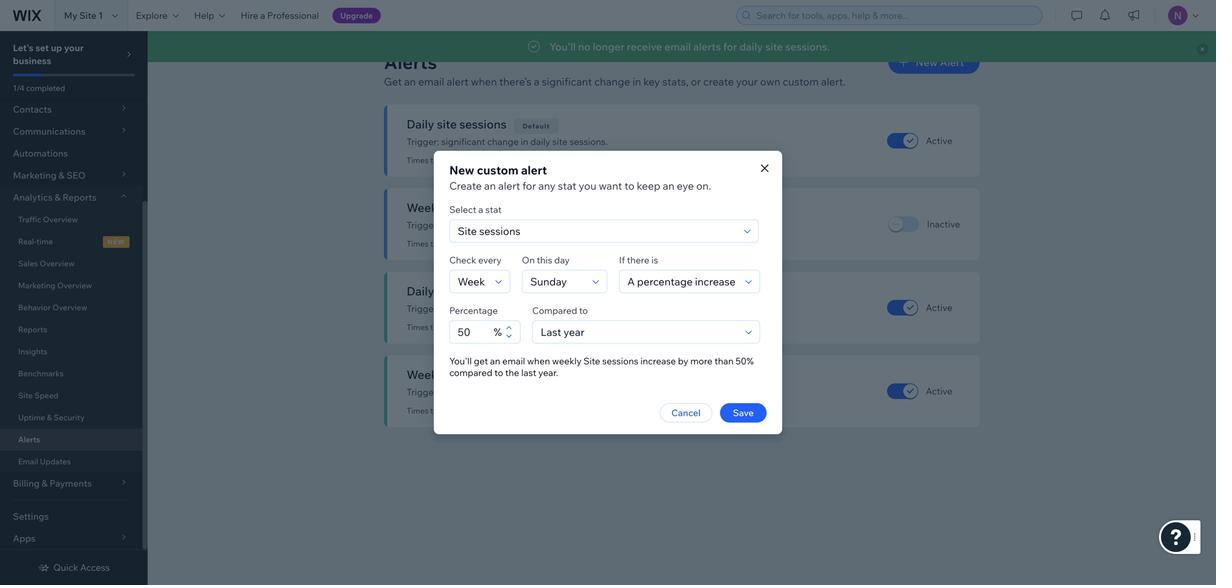 Task type: locate. For each thing, give the bounding box(es) containing it.
in down there's
[[521, 136, 529, 147]]

1 horizontal spatial stat
[[558, 180, 577, 192]]

2 vertical spatial daily
[[531, 303, 551, 315]]

triggered down trigger: significant change in daily site sessions. at left top
[[490, 156, 525, 165]]

significant
[[542, 75, 592, 88], [442, 136, 486, 147], [442, 220, 486, 231], [442, 303, 486, 315], [442, 387, 486, 398]]

in left compared
[[521, 303, 529, 315]]

2 vertical spatial alert
[[499, 180, 521, 192]]

new for alert
[[916, 56, 938, 69]]

3 trigger: from the top
[[407, 303, 440, 315]]

overview down 'analytics & reports'
[[43, 215, 78, 225]]

2 horizontal spatial site
[[584, 356, 601, 367]]

2 vertical spatial active
[[927, 386, 953, 397]]

never for daily total sales
[[468, 323, 489, 332]]

1 vertical spatial site
[[584, 356, 601, 367]]

percentage
[[450, 305, 498, 317]]

0 vertical spatial &
[[55, 192, 61, 203]]

overview for marketing overview
[[57, 281, 92, 291]]

significant down daily site sessions
[[442, 136, 486, 147]]

2 triggered from the top
[[490, 239, 525, 249]]

1 vertical spatial when
[[528, 356, 550, 367]]

site up new custom alert create an alert for any stat you want to keep an eye on.
[[553, 136, 568, 147]]

site inside you'll get an email when weekly site sessions increase by more than 50% compared to the last year.
[[584, 356, 601, 367]]

1 trigger: from the top
[[407, 136, 440, 147]]

1 horizontal spatial reports
[[63, 192, 97, 203]]

sessions inside you'll get an email when weekly site sessions increase by more than 50% compared to the last year.
[[603, 356, 639, 367]]

times down daily site sessions
[[407, 156, 429, 165]]

a inside alerts get an email alert when there's a significant change in key stats, or create your own custom alert.
[[534, 75, 540, 88]]

trigger: significant change in daily site sessions.
[[407, 136, 608, 147]]

stat right select
[[486, 204, 502, 215]]

default for weekly total sales
[[522, 373, 549, 381]]

daily for sales
[[531, 303, 551, 315]]

never up create
[[468, 156, 489, 165]]

& for security
[[47, 413, 52, 423]]

1 vertical spatial sessions.
[[570, 136, 608, 147]]

when up year.
[[528, 356, 550, 367]]

times down the weekly total sales
[[407, 406, 429, 416]]

daily up own on the top right
[[740, 40, 763, 53]]

default for daily site sessions
[[523, 122, 550, 130]]

On this day field
[[527, 271, 589, 293]]

sales for daily total sales
[[465, 284, 493, 299]]

0 vertical spatial weekly
[[531, 220, 560, 231]]

triggered for daily site sessions
[[490, 156, 525, 165]]

1 triggered from the top
[[490, 156, 525, 165]]

analytics & reports
[[13, 192, 97, 203]]

0 horizontal spatial for
[[523, 180, 536, 192]]

times up the daily total sales
[[407, 239, 429, 249]]

sessions down compared to field
[[603, 356, 639, 367]]

0 vertical spatial for
[[724, 40, 738, 53]]

1 vertical spatial new
[[450, 163, 475, 178]]

total up percentage in the bottom left of the page
[[437, 284, 462, 299]]

for left the any
[[523, 180, 536, 192]]

1 vertical spatial alerts
[[18, 435, 40, 445]]

you'll inside you'll get an email when weekly site sessions increase by more than 50% compared to the last year.
[[450, 356, 472, 367]]

weekly left compared
[[407, 368, 447, 382]]

trigger: for daily site sessions
[[407, 136, 440, 147]]

sessions. inside alert
[[786, 40, 830, 53]]

0 vertical spatial you'll
[[550, 40, 576, 53]]

triggered: for daily site sessions
[[431, 156, 467, 165]]

weekly up this
[[531, 220, 560, 231]]

any
[[539, 180, 556, 192]]

sessions down create
[[473, 201, 520, 215]]

site
[[766, 40, 783, 53], [437, 117, 457, 132], [553, 136, 568, 147], [450, 201, 470, 215], [562, 220, 577, 231]]

your left own on the top right
[[737, 75, 758, 88]]

alert up daily site sessions
[[447, 75, 469, 88]]

time
[[36, 237, 53, 247]]

traffic overview link
[[0, 209, 143, 231]]

1 horizontal spatial for
[[724, 40, 738, 53]]

reports up traffic overview link
[[63, 192, 97, 203]]

never down percentage in the bottom left of the page
[[468, 323, 489, 332]]

0 horizontal spatial a
[[260, 10, 265, 21]]

triggered: for weekly total sales
[[431, 406, 467, 416]]

help
[[194, 10, 214, 21]]

you'll inside alert
[[550, 40, 576, 53]]

new
[[108, 238, 125, 246]]

email inside you'll get an email when weekly site sessions increase by more than 50% compared to the last year.
[[503, 356, 526, 367]]

my
[[64, 10, 77, 21]]

0 horizontal spatial new
[[450, 163, 475, 178]]

sessions.
[[786, 40, 830, 53], [570, 136, 608, 147], [579, 220, 618, 231]]

2 horizontal spatial email
[[665, 40, 691, 53]]

trigger: significant change in weekly total sales.
[[407, 387, 607, 398]]

0 horizontal spatial your
[[64, 42, 84, 53]]

you'll left no
[[550, 40, 576, 53]]

email inside alert
[[665, 40, 691, 53]]

2 trigger: from the top
[[407, 220, 440, 231]]

site left speed
[[18, 391, 33, 401]]

2 times triggered: never triggered from the top
[[407, 239, 525, 249]]

3 times from the top
[[407, 323, 429, 332]]

2 horizontal spatial to
[[625, 180, 635, 192]]

4 triggered from the top
[[490, 406, 525, 416]]

you'll get an email when weekly site sessions increase by more than 50% compared to the last year.
[[450, 356, 754, 379]]

new
[[916, 56, 938, 69], [450, 163, 475, 178]]

2 weekly from the top
[[407, 368, 447, 382]]

3 times triggered: never triggered from the top
[[407, 323, 525, 332]]

daily down on this day field
[[531, 303, 551, 315]]

weekly for weekly site sessions trigger: significant change in weekly site sessions.
[[407, 201, 447, 215]]

daily for sessions
[[531, 136, 551, 147]]

Compared to field
[[537, 321, 742, 343]]

email left 'alerts'
[[665, 40, 691, 53]]

a right hire
[[260, 10, 265, 21]]

get
[[384, 75, 402, 88]]

new custom alert create an alert for any stat you want to keep an eye on.
[[450, 163, 712, 192]]

0 vertical spatial when
[[471, 75, 497, 88]]

times
[[407, 156, 429, 165], [407, 239, 429, 249], [407, 323, 429, 332], [407, 406, 429, 416]]

alerts for alerts
[[18, 435, 40, 445]]

triggered: for daily total sales
[[431, 323, 467, 332]]

triggered for weekly total sales
[[490, 406, 525, 416]]

change down the
[[488, 387, 519, 398]]

2 vertical spatial sessions
[[603, 356, 639, 367]]

1 vertical spatial custom
[[477, 163, 519, 178]]

daily inside alert
[[740, 40, 763, 53]]

sessions. inside weekly site sessions trigger: significant change in weekly site sessions.
[[579, 220, 618, 231]]

site inside 'you'll no longer receive email alerts for daily site sessions.' alert
[[766, 40, 783, 53]]

on this day
[[522, 255, 570, 266]]

1 vertical spatial a
[[534, 75, 540, 88]]

to right compared
[[580, 305, 588, 317]]

2 daily from the top
[[407, 284, 435, 299]]

2 vertical spatial to
[[495, 367, 504, 379]]

for inside new custom alert create an alert for any stat you want to keep an eye on.
[[523, 180, 536, 192]]

behavior
[[18, 303, 51, 313]]

1 never from the top
[[468, 156, 489, 165]]

3 triggered: from the top
[[431, 323, 467, 332]]

site left 1
[[79, 10, 96, 21]]

alerts up get
[[384, 51, 437, 74]]

sales down get
[[478, 368, 506, 382]]

active for daily site sessions
[[927, 135, 953, 146]]

inactive
[[928, 219, 961, 230]]

0 vertical spatial site
[[79, 10, 96, 21]]

times triggered: never triggered for daily total sales
[[407, 323, 525, 332]]

in down "last"
[[521, 387, 529, 398]]

2 horizontal spatial a
[[534, 75, 540, 88]]

0 vertical spatial default
[[523, 122, 550, 130]]

check
[[450, 255, 477, 266]]

for inside 'you'll no longer receive email alerts for daily site sessions.' alert
[[724, 40, 738, 53]]

0 vertical spatial email
[[665, 40, 691, 53]]

2 vertical spatial email
[[503, 356, 526, 367]]

longer
[[593, 40, 625, 53]]

upgrade
[[341, 11, 373, 20]]

0 vertical spatial custom
[[783, 75, 819, 88]]

times triggered: never triggered down percentage in the bottom left of the page
[[407, 323, 525, 332]]

for for alert
[[523, 180, 536, 192]]

Check every field
[[454, 271, 492, 293]]

weekly
[[531, 220, 560, 231], [552, 356, 582, 367], [531, 387, 560, 398]]

sessions. up new custom alert create an alert for any stat you want to keep an eye on.
[[570, 136, 608, 147]]

key
[[644, 75, 661, 88]]

2 vertical spatial a
[[479, 204, 484, 215]]

email updates link
[[0, 451, 143, 473]]

0 vertical spatial reports
[[63, 192, 97, 203]]

1 vertical spatial email
[[419, 75, 445, 88]]

change for daily site sessions
[[488, 136, 519, 147]]

0 vertical spatial your
[[64, 42, 84, 53]]

1 horizontal spatial when
[[528, 356, 550, 367]]

1 vertical spatial sessions
[[473, 201, 520, 215]]

1 horizontal spatial custom
[[783, 75, 819, 88]]

sessions up trigger: significant change in daily site sessions. at left top
[[460, 117, 507, 132]]

times triggered: never triggered up check
[[407, 239, 525, 249]]

never for daily site sessions
[[468, 156, 489, 165]]

triggered: up create
[[431, 156, 467, 165]]

than
[[715, 356, 734, 367]]

& inside dropdown button
[[55, 192, 61, 203]]

3 never from the top
[[468, 323, 489, 332]]

0 horizontal spatial you'll
[[450, 356, 472, 367]]

alerts get an email alert when there's a significant change in key stats, or create your own custom alert.
[[384, 51, 846, 88]]

1 horizontal spatial new
[[916, 56, 938, 69]]

if there is
[[620, 255, 659, 266]]

alert inside alerts get an email alert when there's a significant change in key stats, or create your own custom alert.
[[447, 75, 469, 88]]

0 vertical spatial sales
[[465, 284, 493, 299]]

2 active from the top
[[927, 302, 953, 314]]

default right the
[[522, 373, 549, 381]]

when left there's
[[471, 75, 497, 88]]

active
[[927, 135, 953, 146], [927, 302, 953, 314], [927, 386, 953, 397]]

to left the
[[495, 367, 504, 379]]

1 vertical spatial sales.
[[583, 387, 607, 398]]

2 times from the top
[[407, 239, 429, 249]]

1 vertical spatial you'll
[[450, 356, 472, 367]]

your
[[64, 42, 84, 53], [737, 75, 758, 88]]

in left the key
[[633, 75, 642, 88]]

4 times from the top
[[407, 406, 429, 416]]

alerts link
[[0, 429, 143, 451]]

overview inside 'link'
[[40, 259, 75, 269]]

trigger: for daily total sales
[[407, 303, 440, 315]]

1 vertical spatial your
[[737, 75, 758, 88]]

0 vertical spatial active
[[927, 135, 953, 146]]

sales.
[[574, 303, 597, 315], [583, 387, 607, 398]]

hire
[[241, 10, 258, 21]]

triggered:
[[431, 156, 467, 165], [431, 239, 467, 249], [431, 323, 467, 332], [431, 406, 467, 416]]

weekly total sales
[[407, 368, 506, 382]]

daily up the any
[[531, 136, 551, 147]]

1 horizontal spatial alerts
[[384, 51, 437, 74]]

insights
[[18, 347, 47, 357]]

change down daily site sessions
[[488, 136, 519, 147]]

marketing overview link
[[0, 275, 143, 297]]

50%
[[736, 356, 754, 367]]

new up create
[[450, 163, 475, 178]]

overview up behavior overview link
[[57, 281, 92, 291]]

custom right own on the top right
[[783, 75, 819, 88]]

2 vertical spatial site
[[18, 391, 33, 401]]

triggered: down percentage in the bottom left of the page
[[431, 323, 467, 332]]

0 vertical spatial sessions
[[460, 117, 507, 132]]

1 horizontal spatial a
[[479, 204, 484, 215]]

overview for sales overview
[[40, 259, 75, 269]]

0 horizontal spatial &
[[47, 413, 52, 423]]

1 times from the top
[[407, 156, 429, 165]]

& up traffic overview
[[55, 192, 61, 203]]

significant down select
[[442, 220, 486, 231]]

site up trigger: significant change in daily site sessions. at left top
[[437, 117, 457, 132]]

site up own on the top right
[[766, 40, 783, 53]]

email up the
[[503, 356, 526, 367]]

new for custom
[[450, 163, 475, 178]]

site inside the 'site speed' link
[[18, 391, 33, 401]]

your inside let's set up your business
[[64, 42, 84, 53]]

custom down trigger: significant change in daily site sessions. at left top
[[477, 163, 519, 178]]

daily total sales
[[407, 284, 493, 299]]

weekly for weekly total sales
[[407, 368, 447, 382]]

3 active from the top
[[927, 386, 953, 397]]

never down trigger: significant change in weekly total sales.
[[468, 406, 489, 416]]

insights link
[[0, 341, 143, 363]]

0 horizontal spatial to
[[495, 367, 504, 379]]

default up trigger: significant change in daily site sessions. at left top
[[523, 122, 550, 130]]

Percentage text field
[[454, 321, 494, 343]]

create
[[704, 75, 734, 88]]

select
[[450, 204, 477, 215]]

2 vertical spatial sessions.
[[579, 220, 618, 231]]

0 vertical spatial sales.
[[574, 303, 597, 315]]

new inside new custom alert create an alert for any stat you want to keep an eye on.
[[450, 163, 475, 178]]

for right 'alerts'
[[724, 40, 738, 53]]

significant inside weekly site sessions trigger: significant change in weekly site sessions.
[[442, 220, 486, 231]]

1 vertical spatial reports
[[18, 325, 47, 335]]

reports link
[[0, 319, 143, 341]]

1 horizontal spatial your
[[737, 75, 758, 88]]

triggered down trigger: significant change in weekly total sales.
[[490, 406, 525, 416]]

completed
[[26, 83, 65, 93]]

4 triggered: from the top
[[431, 406, 467, 416]]

3 triggered from the top
[[490, 323, 525, 332]]

0 vertical spatial alert
[[447, 75, 469, 88]]

email inside alerts get an email alert when there's a significant change in key stats, or create your own custom alert.
[[419, 75, 445, 88]]

2 vertical spatial weekly
[[531, 387, 560, 398]]

active for daily total sales
[[927, 302, 953, 314]]

1 vertical spatial weekly
[[407, 368, 447, 382]]

a right there's
[[534, 75, 540, 88]]

behavior overview link
[[0, 297, 143, 319]]

0 vertical spatial sessions.
[[786, 40, 830, 53]]

reports
[[63, 192, 97, 203], [18, 325, 47, 335]]

get
[[474, 356, 488, 367]]

in up on
[[521, 220, 529, 231]]

times triggered: never triggered
[[407, 156, 525, 165], [407, 239, 525, 249], [407, 323, 525, 332], [407, 406, 525, 416]]

4 times triggered: never triggered from the top
[[407, 406, 525, 416]]

1 vertical spatial active
[[927, 302, 953, 314]]

never for weekly total sales
[[468, 406, 489, 416]]

1 vertical spatial &
[[47, 413, 52, 423]]

0 horizontal spatial site
[[18, 391, 33, 401]]

0 vertical spatial weekly
[[407, 201, 447, 215]]

security
[[54, 413, 85, 423]]

an inside alerts get an email alert when there's a significant change in key stats, or create your own custom alert.
[[404, 75, 416, 88]]

1 vertical spatial daily
[[407, 284, 435, 299]]

never up "check every"
[[468, 239, 489, 249]]

triggered: down the weekly total sales
[[431, 406, 467, 416]]

reports up insights
[[18, 325, 47, 335]]

weekly inside weekly site sessions trigger: significant change in weekly site sessions.
[[407, 201, 447, 215]]

change down the longer at the top of the page
[[595, 75, 631, 88]]

in for daily site sessions
[[521, 136, 529, 147]]

1 vertical spatial for
[[523, 180, 536, 192]]

1 times triggered: never triggered from the top
[[407, 156, 525, 165]]

you'll up the weekly total sales
[[450, 356, 472, 367]]

1 horizontal spatial to
[[580, 305, 588, 317]]

0 vertical spatial to
[[625, 180, 635, 192]]

reports inside dropdown button
[[63, 192, 97, 203]]

you'll no longer receive email alerts for daily site sessions.
[[550, 40, 830, 53]]

behavior overview
[[18, 303, 87, 313]]

triggered for daily total sales
[[490, 323, 525, 332]]

1 vertical spatial daily
[[531, 136, 551, 147]]

weekly left select
[[407, 201, 447, 215]]

change
[[595, 75, 631, 88], [488, 136, 519, 147], [488, 220, 519, 231], [488, 303, 519, 315], [488, 387, 519, 398]]

0 vertical spatial a
[[260, 10, 265, 21]]

alerts inside alerts get an email alert when there's a significant change in key stats, or create your own custom alert.
[[384, 51, 437, 74]]

4 never from the top
[[468, 406, 489, 416]]

alerts inside sidebar element
[[18, 435, 40, 445]]

your inside alerts get an email alert when there's a significant change in key stats, or create your own custom alert.
[[737, 75, 758, 88]]

1 vertical spatial default
[[509, 289, 536, 297]]

1 vertical spatial sales
[[478, 368, 506, 382]]

2 horizontal spatial alert
[[521, 163, 547, 178]]

0 vertical spatial alerts
[[384, 51, 437, 74]]

for
[[724, 40, 738, 53], [523, 180, 536, 192]]

sessions. up alert.
[[786, 40, 830, 53]]

1 weekly from the top
[[407, 201, 447, 215]]

sales up percentage in the bottom left of the page
[[465, 284, 493, 299]]

automations link
[[0, 143, 143, 165]]

& right uptime
[[47, 413, 52, 423]]

day
[[555, 255, 570, 266]]

1 horizontal spatial email
[[503, 356, 526, 367]]

overview down marketing overview link
[[52, 303, 87, 313]]

triggered down trigger: significant change in daily total sales.
[[490, 323, 525, 332]]

1 vertical spatial weekly
[[552, 356, 582, 367]]

weekly up year.
[[552, 356, 582, 367]]

analytics
[[13, 192, 53, 203]]

site
[[79, 10, 96, 21], [584, 356, 601, 367], [18, 391, 33, 401]]

1 horizontal spatial you'll
[[550, 40, 576, 53]]

weekly down year.
[[531, 387, 560, 398]]

1 triggered: from the top
[[431, 156, 467, 165]]

0 horizontal spatial when
[[471, 75, 497, 88]]

check every
[[450, 255, 502, 266]]

weekly
[[407, 201, 447, 215], [407, 368, 447, 382]]

0 vertical spatial stat
[[558, 180, 577, 192]]

is
[[652, 255, 659, 266]]

4 trigger: from the top
[[407, 387, 440, 398]]

quick
[[53, 562, 78, 574]]

times down the daily total sales
[[407, 323, 429, 332]]

sales. down you'll get an email when weekly site sessions increase by more than 50% compared to the last year.
[[583, 387, 607, 398]]

receive
[[627, 40, 663, 53]]

overview up marketing overview
[[40, 259, 75, 269]]

sales
[[18, 259, 38, 269]]

stat right the any
[[558, 180, 577, 192]]

significant down the weekly total sales
[[442, 387, 486, 398]]

new alert
[[916, 56, 965, 69]]

times triggered: never triggered up create
[[407, 156, 525, 165]]

sessions inside weekly site sessions trigger: significant change in weekly site sessions.
[[473, 201, 520, 215]]

0 horizontal spatial email
[[419, 75, 445, 88]]

a for stat
[[479, 204, 484, 215]]

triggered up every
[[490, 239, 525, 249]]

site down create
[[450, 201, 470, 215]]

hire a professional
[[241, 10, 319, 21]]

significant for weekly total sales
[[442, 387, 486, 398]]

upgrade button
[[333, 8, 381, 23]]

own
[[761, 75, 781, 88]]

0 horizontal spatial custom
[[477, 163, 519, 178]]

you'll no longer receive email alerts for daily site sessions. alert
[[148, 31, 1217, 62]]

stat inside new custom alert create an alert for any stat you want to keep an eye on.
[[558, 180, 577, 192]]

real-time
[[18, 237, 53, 247]]

2 vertical spatial default
[[522, 373, 549, 381]]

change down select a stat on the left top of the page
[[488, 220, 519, 231]]

change up %
[[488, 303, 519, 315]]

0 horizontal spatial alert
[[447, 75, 469, 88]]

overview for traffic overview
[[43, 215, 78, 225]]

trigger: significant change in daily total sales.
[[407, 303, 597, 315]]

your right up
[[64, 42, 84, 53]]

0 vertical spatial daily
[[407, 117, 435, 132]]

0 vertical spatial daily
[[740, 40, 763, 53]]

email for alerts
[[419, 75, 445, 88]]

times for daily site sessions
[[407, 156, 429, 165]]

0 vertical spatial new
[[916, 56, 938, 69]]

a right select
[[479, 204, 484, 215]]

times triggered: never triggered down the weekly total sales
[[407, 406, 525, 416]]

in
[[633, 75, 642, 88], [521, 136, 529, 147], [521, 220, 529, 231], [521, 303, 529, 315], [521, 387, 529, 398]]

alert up the any
[[521, 163, 547, 178]]

alert up weekly site sessions trigger: significant change in weekly site sessions.
[[499, 180, 521, 192]]

alerts up email
[[18, 435, 40, 445]]

triggered
[[490, 156, 525, 165], [490, 239, 525, 249], [490, 323, 525, 332], [490, 406, 525, 416]]

significant inside alerts get an email alert when there's a significant change in key stats, or create your own custom alert.
[[542, 75, 592, 88]]

you'll
[[550, 40, 576, 53], [450, 356, 472, 367]]

default up trigger: significant change in daily total sales.
[[509, 289, 536, 297]]

triggered: up check
[[431, 239, 467, 249]]

significant down no
[[542, 75, 592, 88]]

daily
[[740, 40, 763, 53], [531, 136, 551, 147], [531, 303, 551, 315]]

sessions. down you
[[579, 220, 618, 231]]

a
[[260, 10, 265, 21], [534, 75, 540, 88], [479, 204, 484, 215]]

1 vertical spatial stat
[[486, 204, 502, 215]]

1 horizontal spatial &
[[55, 192, 61, 203]]

new left alert
[[916, 56, 938, 69]]

1 daily from the top
[[407, 117, 435, 132]]

new inside new alert button
[[916, 56, 938, 69]]

total
[[437, 284, 462, 299], [553, 303, 572, 315], [450, 368, 475, 382], [562, 387, 581, 398]]

1 active from the top
[[927, 135, 953, 146]]

daily
[[407, 117, 435, 132], [407, 284, 435, 299]]

significant down the daily total sales
[[442, 303, 486, 315]]

set
[[35, 42, 49, 53]]

0 horizontal spatial alerts
[[18, 435, 40, 445]]

sessions. for sessions
[[579, 220, 618, 231]]



Task type: describe. For each thing, give the bounding box(es) containing it.
site speed
[[18, 391, 58, 401]]

alerts
[[694, 40, 721, 53]]

change for weekly total sales
[[488, 387, 519, 398]]

benchmarks
[[18, 369, 64, 379]]

trigger: inside weekly site sessions trigger: significant change in weekly site sessions.
[[407, 220, 440, 231]]

on
[[522, 255, 535, 266]]

new alert button
[[889, 51, 980, 74]]

last
[[522, 367, 537, 379]]

when inside you'll get an email when weekly site sessions increase by more than 50% compared to the last year.
[[528, 356, 550, 367]]

weekly inside you'll get an email when weekly site sessions increase by more than 50% compared to the last year.
[[552, 356, 582, 367]]

a for professional
[[260, 10, 265, 21]]

If there is field
[[624, 271, 742, 293]]

2 triggered: from the top
[[431, 239, 467, 249]]

& for reports
[[55, 192, 61, 203]]

site up day
[[562, 220, 577, 231]]

times for weekly total sales
[[407, 406, 429, 416]]

weekly site sessions trigger: significant change in weekly site sessions.
[[407, 201, 618, 231]]

automations
[[13, 148, 68, 159]]

there
[[627, 255, 650, 266]]

%
[[494, 326, 502, 339]]

every
[[479, 255, 502, 266]]

total down on this day field
[[553, 303, 572, 315]]

1/4 completed
[[13, 83, 65, 93]]

daily for daily site sessions
[[407, 117, 435, 132]]

to inside new custom alert create an alert for any stat you want to keep an eye on.
[[625, 180, 635, 192]]

sessions. for longer
[[786, 40, 830, 53]]

business
[[13, 55, 51, 66]]

Search for tools, apps, help & more... field
[[753, 6, 1039, 25]]

1/4
[[13, 83, 24, 93]]

an inside you'll get an email when weekly site sessions increase by more than 50% compared to the last year.
[[490, 356, 501, 367]]

times triggered: never triggered for weekly total sales
[[407, 406, 525, 416]]

email for you'll
[[503, 356, 526, 367]]

real-
[[18, 237, 36, 247]]

sidebar element
[[0, 0, 148, 586]]

sessions for daily
[[460, 117, 507, 132]]

increase
[[641, 356, 676, 367]]

active for weekly total sales
[[927, 386, 953, 397]]

alert.
[[822, 75, 846, 88]]

cancel button
[[660, 404, 713, 423]]

you'll for you'll get an email when weekly site sessions increase by more than 50% compared to the last year.
[[450, 356, 472, 367]]

marketing overview
[[18, 281, 92, 291]]

want
[[599, 180, 623, 192]]

eye
[[677, 180, 694, 192]]

0 horizontal spatial stat
[[486, 204, 502, 215]]

no
[[578, 40, 591, 53]]

quick access button
[[38, 562, 110, 574]]

change inside weekly site sessions trigger: significant change in weekly site sessions.
[[488, 220, 519, 231]]

times for daily total sales
[[407, 323, 429, 332]]

sales overview
[[18, 259, 75, 269]]

change for daily total sales
[[488, 303, 519, 315]]

updates
[[40, 457, 71, 467]]

times triggered: never triggered for daily site sessions
[[407, 156, 525, 165]]

hire a professional link
[[233, 0, 327, 31]]

access
[[80, 562, 110, 574]]

my site 1
[[64, 10, 103, 21]]

default for daily total sales
[[509, 289, 536, 297]]

1
[[99, 10, 103, 21]]

you'll for you'll no longer receive email alerts for daily site sessions.
[[550, 40, 576, 53]]

let's
[[13, 42, 33, 53]]

to inside you'll get an email when weekly site sessions increase by more than 50% compared to the last year.
[[495, 367, 504, 379]]

in for daily total sales
[[521, 303, 529, 315]]

1 horizontal spatial site
[[79, 10, 96, 21]]

0 horizontal spatial reports
[[18, 325, 47, 335]]

benchmarks link
[[0, 363, 143, 385]]

quick access
[[53, 562, 110, 574]]

help button
[[187, 0, 233, 31]]

sales for weekly total sales
[[478, 368, 506, 382]]

marketing
[[18, 281, 55, 291]]

analytics & reports button
[[0, 187, 143, 209]]

daily site sessions
[[407, 117, 507, 132]]

sales. for daily total sales
[[574, 303, 597, 315]]

sales overview link
[[0, 253, 143, 275]]

let's set up your business
[[13, 42, 84, 66]]

settings
[[13, 511, 49, 523]]

in for weekly total sales
[[521, 387, 529, 398]]

weekly inside weekly site sessions trigger: significant change in weekly site sessions.
[[531, 220, 560, 231]]

compared to
[[533, 305, 588, 317]]

this
[[537, 255, 553, 266]]

uptime & security
[[18, 413, 85, 423]]

explore
[[136, 10, 168, 21]]

or
[[691, 75, 702, 88]]

create
[[450, 180, 482, 192]]

Select a stat field
[[454, 220, 741, 242]]

alert
[[941, 56, 965, 69]]

significant for daily total sales
[[442, 303, 486, 315]]

significant for daily site sessions
[[442, 136, 486, 147]]

1 vertical spatial alert
[[521, 163, 547, 178]]

speed
[[34, 391, 58, 401]]

settings link
[[0, 506, 143, 528]]

keep
[[637, 180, 661, 192]]

email
[[18, 457, 38, 467]]

compared
[[533, 305, 578, 317]]

more
[[691, 356, 713, 367]]

overview for behavior overview
[[52, 303, 87, 313]]

1 vertical spatial to
[[580, 305, 588, 317]]

total down get
[[450, 368, 475, 382]]

save
[[733, 408, 754, 419]]

if
[[620, 255, 625, 266]]

custom inside new custom alert create an alert for any stat you want to keep an eye on.
[[477, 163, 519, 178]]

daily for daily total sales
[[407, 284, 435, 299]]

when inside alerts get an email alert when there's a significant change in key stats, or create your own custom alert.
[[471, 75, 497, 88]]

year.
[[539, 367, 559, 379]]

for for longer
[[724, 40, 738, 53]]

stats,
[[663, 75, 689, 88]]

select a stat
[[450, 204, 502, 215]]

sales. for weekly total sales
[[583, 387, 607, 398]]

by
[[678, 356, 689, 367]]

in inside alerts get an email alert when there's a significant change in key stats, or create your own custom alert.
[[633, 75, 642, 88]]

1 horizontal spatial alert
[[499, 180, 521, 192]]

2 never from the top
[[468, 239, 489, 249]]

professional
[[267, 10, 319, 21]]

total down you'll get an email when weekly site sessions increase by more than 50% compared to the last year.
[[562, 387, 581, 398]]

custom inside alerts get an email alert when there's a significant change in key stats, or create your own custom alert.
[[783, 75, 819, 88]]

the
[[506, 367, 520, 379]]

sessions for weekly
[[473, 201, 520, 215]]

change inside alerts get an email alert when there's a significant change in key stats, or create your own custom alert.
[[595, 75, 631, 88]]

trigger: for weekly total sales
[[407, 387, 440, 398]]

alerts for alerts get an email alert when there's a significant change in key stats, or create your own custom alert.
[[384, 51, 437, 74]]

in inside weekly site sessions trigger: significant change in weekly site sessions.
[[521, 220, 529, 231]]

uptime
[[18, 413, 45, 423]]



Task type: vqa. For each thing, say whether or not it's contained in the screenshot.
bottom the a
yes



